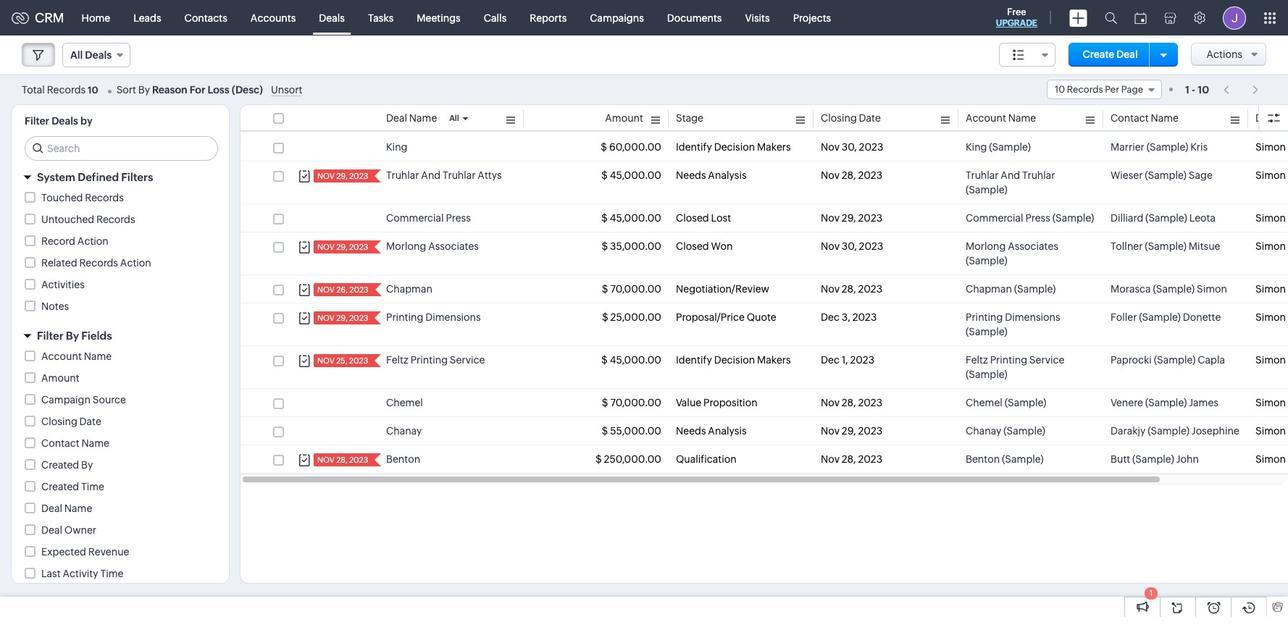Task type: vqa. For each thing, say whether or not it's contained in the screenshot.
Date
yes



Task type: locate. For each thing, give the bounding box(es) containing it.
by inside filter by fields dropdown button
[[66, 330, 79, 342]]

2 benton from the left
[[966, 454, 1000, 465]]

9 j from the top
[[1288, 425, 1288, 437]]

(sample) down morlong associates (sample) 'link'
[[1014, 283, 1056, 295]]

0 vertical spatial 30,
[[842, 141, 857, 153]]

0 horizontal spatial feltz
[[386, 354, 409, 366]]

(sample) up wieser (sample) sage link
[[1147, 141, 1189, 153]]

(sample) down the chemel (sample)
[[1004, 425, 1046, 437]]

needs analysis up qualification
[[676, 425, 747, 437]]

dec
[[821, 312, 840, 323], [821, 354, 840, 366]]

1 simon j from the top
[[1256, 141, 1288, 153]]

printing down printing dimensions (sample)
[[990, 354, 1027, 366]]

ow
[[1279, 112, 1288, 124]]

and for attys
[[421, 170, 441, 181]]

records down touched records
[[96, 214, 135, 225]]

records down defined
[[85, 192, 124, 204]]

tollner (sample) mitsue
[[1111, 241, 1221, 252]]

1 vertical spatial closing
[[41, 416, 77, 427]]

1 horizontal spatial by
[[81, 459, 93, 471]]

1 horizontal spatial service
[[1029, 354, 1065, 366]]

(sample) for marrier (sample) kris
[[1147, 141, 1189, 153]]

2 $ 45,000.00 from the top
[[601, 212, 662, 224]]

2 $ 70,000.00 from the top
[[602, 397, 662, 409]]

simon
[[1256, 141, 1286, 153], [1256, 170, 1286, 181], [1256, 212, 1286, 224], [1256, 241, 1286, 252], [1197, 283, 1227, 295], [1256, 283, 1286, 295], [1256, 312, 1286, 323], [1256, 354, 1286, 366], [1256, 397, 1286, 409], [1256, 425, 1286, 437], [1256, 454, 1286, 465]]

activities
[[41, 279, 85, 291]]

makers for dec 1, 2023
[[757, 354, 791, 366]]

associates for morlong associates (sample)
[[1008, 241, 1059, 252]]

2 nov from the top
[[317, 243, 335, 251]]

benton link
[[386, 452, 420, 467]]

1 horizontal spatial benton
[[966, 454, 1000, 465]]

tollner (sample) mitsue link
[[1111, 239, 1221, 254]]

needs down value
[[676, 425, 706, 437]]

3 nov from the top
[[317, 285, 335, 294]]

0 vertical spatial by
[[138, 84, 150, 95]]

0 vertical spatial filter
[[25, 115, 49, 127]]

1 benton from the left
[[386, 454, 420, 465]]

morlong inside "link"
[[386, 241, 426, 252]]

j for butt (sample) john
[[1288, 454, 1288, 465]]

10 right - on the top right of the page
[[1198, 84, 1209, 95]]

2 45,000.00 from the top
[[610, 212, 662, 224]]

(sample) for benton (sample)
[[1002, 454, 1044, 465]]

0 vertical spatial account name
[[966, 112, 1036, 124]]

commercial down truhlar and truhlar (sample)
[[966, 212, 1024, 224]]

action up the related records action
[[77, 235, 109, 247]]

1 vertical spatial 1
[[1150, 589, 1153, 598]]

morlong inside 'morlong associates (sample)'
[[966, 241, 1006, 252]]

nov 26, 2023
[[317, 285, 369, 294]]

associates inside 'morlong associates (sample)'
[[1008, 241, 1059, 252]]

chanay down chemel link
[[386, 425, 422, 437]]

simon j for venere (sample) james
[[1256, 397, 1288, 409]]

documents
[[667, 12, 722, 24]]

1 horizontal spatial all
[[449, 114, 459, 122]]

35,000.00
[[610, 241, 662, 252]]

j for tollner (sample) mitsue
[[1288, 241, 1288, 252]]

1 analysis from the top
[[708, 170, 747, 181]]

records inside 10 records per page field
[[1067, 84, 1103, 95]]

press up morlong associates "link"
[[446, 212, 471, 224]]

10 Records Per Page field
[[1047, 80, 1162, 99]]

45,000.00 up 35,000.00 on the top of the page
[[610, 212, 662, 224]]

meetings link
[[405, 0, 472, 35]]

expected
[[41, 546, 86, 558]]

simon j for butt (sample) john
[[1256, 454, 1288, 465]]

1 70,000.00 from the top
[[610, 283, 662, 295]]

closed for closed won
[[676, 241, 709, 252]]

contact up created by
[[41, 438, 79, 449]]

1 identify decision makers from the top
[[676, 141, 791, 153]]

0 horizontal spatial chapman
[[386, 283, 433, 295]]

deal inside button
[[1117, 49, 1138, 60]]

1 vertical spatial filter
[[37, 330, 63, 342]]

30, for closed won
[[842, 241, 857, 252]]

0 horizontal spatial date
[[79, 416, 101, 427]]

(sample) up foller (sample) donette
[[1153, 283, 1195, 295]]

printing down printing dimensions
[[411, 354, 448, 366]]

7 nov from the top
[[821, 425, 840, 437]]

nov 28, 2023
[[317, 456, 368, 464]]

nov 25, 2023 link
[[314, 354, 370, 367]]

account up king (sample)
[[966, 112, 1006, 124]]

deals left tasks
[[319, 12, 345, 24]]

$ for king
[[601, 141, 607, 153]]

1 decision from the top
[[714, 141, 755, 153]]

$ 45,000.00 for closed lost
[[601, 212, 662, 224]]

1 vertical spatial identify decision makers
[[676, 354, 791, 366]]

1 needs analysis from the top
[[676, 170, 747, 181]]

0 vertical spatial 1
[[1185, 84, 1190, 95]]

dec left 3,
[[821, 312, 840, 323]]

chapman down 'morlong associates (sample)'
[[966, 283, 1012, 295]]

2 vertical spatial nov 29, 2023
[[317, 314, 368, 322]]

created
[[41, 459, 79, 471], [41, 481, 79, 493]]

truhlar down king (sample) link
[[966, 170, 999, 181]]

deal name
[[386, 112, 437, 124], [41, 503, 92, 514]]

1 vertical spatial closed
[[676, 241, 709, 252]]

0 vertical spatial 45,000.00
[[610, 170, 662, 181]]

nov 28, 2023 for negotiation/review
[[821, 283, 883, 295]]

8 simon j from the top
[[1256, 397, 1288, 409]]

1 closed from the top
[[676, 212, 709, 224]]

1 30, from the top
[[842, 141, 857, 153]]

1 nov 29, 2023 link from the top
[[314, 170, 370, 183]]

morlong up chapman (sample) link
[[966, 241, 1006, 252]]

$ for feltz printing service
[[601, 354, 608, 366]]

campaigns link
[[578, 0, 656, 35]]

$ for chemel
[[602, 397, 608, 409]]

printing down chapman (sample)
[[966, 312, 1003, 323]]

6 simon j from the top
[[1256, 312, 1288, 323]]

3 $ 45,000.00 from the top
[[601, 354, 662, 366]]

0 vertical spatial needs
[[676, 170, 706, 181]]

j for wieser (sample) sage
[[1288, 170, 1288, 181]]

70,000.00 up 25,000.00
[[610, 283, 662, 295]]

0 horizontal spatial associates
[[428, 241, 479, 252]]

$ for benton
[[596, 454, 602, 465]]

1 vertical spatial action
[[120, 257, 151, 269]]

0 horizontal spatial morlong
[[386, 241, 426, 252]]

9 simon j from the top
[[1256, 425, 1288, 437]]

morlong down 'commercial press'
[[386, 241, 426, 252]]

and for (sample)
[[1001, 170, 1020, 181]]

by for fields
[[66, 330, 79, 342]]

account name down filter by fields
[[41, 351, 112, 362]]

nov 29, 2023 for printing dimensions
[[317, 314, 368, 322]]

simon inside morasca (sample) simon link
[[1197, 283, 1227, 295]]

feltz inside feltz printing service (sample)
[[966, 354, 988, 366]]

2 king from the left
[[966, 141, 987, 153]]

1 makers from the top
[[757, 141, 791, 153]]

1 $ 70,000.00 from the top
[[602, 283, 662, 295]]

deals for all deals
[[85, 49, 112, 61]]

paprocki (sample) capla
[[1111, 354, 1225, 366]]

commercial press (sample) link
[[966, 211, 1094, 225]]

create menu element
[[1061, 0, 1096, 35]]

(sample) for chapman (sample)
[[1014, 283, 1056, 295]]

1 horizontal spatial morlong
[[966, 241, 1006, 252]]

None field
[[999, 43, 1055, 67]]

2 closed from the top
[[676, 241, 709, 252]]

king up truhlar and truhlar attys link
[[386, 141, 408, 153]]

1 horizontal spatial king
[[966, 141, 987, 153]]

commercial for commercial press
[[386, 212, 444, 224]]

1 vertical spatial $ 45,000.00
[[601, 212, 662, 224]]

sort by reason for loss (desc)
[[116, 84, 263, 95]]

2 nov 30, 2023 from the top
[[821, 241, 883, 252]]

(sample) up feltz printing service (sample)
[[966, 326, 1008, 338]]

1 commercial from the left
[[386, 212, 444, 224]]

8 j from the top
[[1288, 397, 1288, 409]]

1
[[1185, 84, 1190, 95], [1150, 589, 1153, 598]]

2 nov 29, 2023 link from the top
[[314, 241, 370, 254]]

0 horizontal spatial 1
[[1150, 589, 1153, 598]]

chanay
[[386, 425, 422, 437], [966, 425, 1002, 437]]

1 vertical spatial decision
[[714, 354, 755, 366]]

contact
[[1111, 112, 1149, 124], [41, 438, 79, 449]]

(sample) for venere (sample) james
[[1145, 397, 1187, 409]]

10 j from the top
[[1288, 454, 1288, 465]]

(sample) down king (sample)
[[966, 184, 1008, 196]]

1 horizontal spatial closing date
[[821, 112, 881, 124]]

nov 28, 2023 link
[[314, 454, 370, 467]]

crm
[[35, 10, 64, 25]]

0 vertical spatial closing
[[821, 112, 857, 124]]

$ left 35,000.00 on the top of the page
[[602, 241, 608, 252]]

makers for nov 30, 2023
[[757, 141, 791, 153]]

simon for marrier (sample) kris
[[1256, 141, 1286, 153]]

2 makers from the top
[[757, 354, 791, 366]]

name up owner
[[64, 503, 92, 514]]

$ left 25,000.00
[[602, 312, 608, 323]]

records for untouched
[[96, 214, 135, 225]]

0 vertical spatial account
[[966, 112, 1006, 124]]

4 nov 28, 2023 from the top
[[821, 454, 883, 465]]

all deals
[[70, 49, 112, 61]]

records left per
[[1067, 84, 1103, 95]]

needs analysis for 55,000.00
[[676, 425, 747, 437]]

0 vertical spatial created
[[41, 459, 79, 471]]

(sample) inside truhlar and truhlar (sample)
[[966, 184, 1008, 196]]

nov for feltz
[[317, 356, 335, 365]]

filter down notes
[[37, 330, 63, 342]]

nov for benton
[[821, 454, 840, 465]]

$ left 55,000.00 on the bottom of page
[[602, 425, 608, 437]]

row group
[[241, 133, 1288, 474]]

0 vertical spatial closing date
[[821, 112, 881, 124]]

navigation
[[1217, 79, 1267, 100]]

james
[[1189, 397, 1219, 409]]

1 horizontal spatial deals
[[85, 49, 112, 61]]

1 king from the left
[[386, 141, 408, 153]]

$ 60,000.00
[[601, 141, 662, 153]]

2 morlong from the left
[[966, 241, 1006, 252]]

associates
[[428, 241, 479, 252], [1008, 241, 1059, 252]]

1 dimensions from the left
[[425, 312, 481, 323]]

identify down stage
[[676, 141, 712, 153]]

darakjy (sample) josephine
[[1111, 425, 1240, 437]]

printing down chapman link on the top of page
[[386, 312, 423, 323]]

j for paprocki (sample) capla
[[1288, 354, 1288, 366]]

simon for tollner (sample) mitsue
[[1256, 241, 1286, 252]]

0 horizontal spatial closing
[[41, 416, 77, 427]]

2 nov 29, 2023 from the top
[[821, 425, 883, 437]]

chapman up printing dimensions
[[386, 283, 433, 295]]

1 vertical spatial amount
[[41, 372, 79, 384]]

deal right 'create'
[[1117, 49, 1138, 60]]

1 horizontal spatial contact
[[1111, 112, 1149, 124]]

needs for 45,000.00
[[676, 170, 706, 181]]

0 vertical spatial makers
[[757, 141, 791, 153]]

0 vertical spatial 70,000.00
[[610, 283, 662, 295]]

1 associates from the left
[[428, 241, 479, 252]]

2 horizontal spatial by
[[138, 84, 150, 95]]

0 vertical spatial analysis
[[708, 170, 747, 181]]

$ down the $ 60,000.00
[[601, 170, 608, 181]]

leota
[[1189, 212, 1216, 224]]

$ down $ 25,000.00
[[601, 354, 608, 366]]

butt (sample) john link
[[1111, 452, 1199, 467]]

2 30, from the top
[[842, 241, 857, 252]]

truhlar
[[386, 170, 419, 181], [443, 170, 476, 181], [966, 170, 999, 181], [1022, 170, 1055, 181]]

(sample) up truhlar and truhlar (sample)
[[989, 141, 1031, 153]]

0 vertical spatial contact
[[1111, 112, 1149, 124]]

0 vertical spatial amount
[[605, 112, 643, 124]]

2 dimensions from the left
[[1005, 312, 1060, 323]]

records down record action
[[79, 257, 118, 269]]

amount up the "campaign"
[[41, 372, 79, 384]]

4 nov from the top
[[821, 241, 840, 252]]

1 horizontal spatial contact name
[[1111, 112, 1179, 124]]

2 and from the left
[[1001, 170, 1020, 181]]

(sample) inside feltz printing service (sample)
[[966, 369, 1008, 380]]

6 nov from the top
[[821, 397, 840, 409]]

simon j for morasca (sample) simon
[[1256, 283, 1288, 295]]

press for commercial press (sample)
[[1026, 212, 1050, 224]]

2 service from the left
[[1029, 354, 1065, 366]]

2 created from the top
[[41, 481, 79, 493]]

benton (sample)
[[966, 454, 1044, 465]]

filter for filter deals by
[[25, 115, 49, 127]]

by up created time
[[81, 459, 93, 471]]

1 $ 45,000.00 from the top
[[601, 170, 662, 181]]

1 vertical spatial contact
[[41, 438, 79, 449]]

by right the sort
[[138, 84, 150, 95]]

account name up king (sample)
[[966, 112, 1036, 124]]

0 vertical spatial action
[[77, 235, 109, 247]]

1 vertical spatial account
[[41, 351, 82, 362]]

needs analysis up closed lost
[[676, 170, 747, 181]]

1 chapman from the left
[[386, 283, 433, 295]]

1 horizontal spatial 1
[[1185, 84, 1190, 95]]

7 j from the top
[[1288, 354, 1288, 366]]

1 horizontal spatial closing
[[821, 112, 857, 124]]

1 chanay from the left
[[386, 425, 422, 437]]

created up created time
[[41, 459, 79, 471]]

and inside truhlar and truhlar (sample)
[[1001, 170, 1020, 181]]

(sample) for chanay (sample)
[[1004, 425, 1046, 437]]

contact name down page
[[1111, 112, 1179, 124]]

1 nov 29, 2023 from the top
[[317, 172, 368, 180]]

chapman (sample)
[[966, 283, 1056, 295]]

filter inside dropdown button
[[37, 330, 63, 342]]

0 horizontal spatial 10
[[88, 84, 98, 95]]

1 vertical spatial dec
[[821, 354, 840, 366]]

(sample) up chapman (sample) link
[[966, 255, 1008, 267]]

1 vertical spatial closing date
[[41, 416, 101, 427]]

25,
[[336, 356, 348, 365]]

identify decision makers for 45,000.00
[[676, 354, 791, 366]]

2 nov 29, 2023 from the top
[[317, 243, 368, 251]]

dimensions inside printing dimensions (sample)
[[1005, 312, 1060, 323]]

(desc)
[[232, 84, 263, 95]]

$ up the $ 55,000.00
[[602, 397, 608, 409]]

feltz for feltz printing service (sample)
[[966, 354, 988, 366]]

1 vertical spatial nov 29, 2023 link
[[314, 241, 370, 254]]

all
[[70, 49, 83, 61], [449, 114, 459, 122]]

$ for chapman
[[602, 283, 608, 295]]

free upgrade
[[996, 7, 1038, 28]]

commercial press (sample)
[[966, 212, 1094, 224]]

2 nov from the top
[[821, 170, 840, 181]]

marrier (sample) kris
[[1111, 141, 1208, 153]]

$ 70,000.00 up the $ 55,000.00
[[602, 397, 662, 409]]

simon for paprocki (sample) capla
[[1256, 354, 1286, 366]]

by
[[138, 84, 150, 95], [66, 330, 79, 342], [81, 459, 93, 471]]

touched records
[[41, 192, 124, 204]]

3 nov 29, 2023 link from the top
[[314, 312, 370, 325]]

$ up $ 25,000.00
[[602, 283, 608, 295]]

2 vertical spatial 45,000.00
[[610, 354, 662, 366]]

1 press from the left
[[446, 212, 471, 224]]

1 j from the top
[[1288, 141, 1288, 153]]

1 vertical spatial makers
[[757, 354, 791, 366]]

45,000.00 down 25,000.00
[[610, 354, 662, 366]]

0 vertical spatial identify decision makers
[[676, 141, 791, 153]]

filter for filter by fields
[[37, 330, 63, 342]]

1 nov 30, 2023 from the top
[[821, 141, 883, 153]]

nov 29, 2023
[[317, 172, 368, 180], [317, 243, 368, 251], [317, 314, 368, 322]]

10 up by
[[88, 84, 98, 95]]

5 simon j from the top
[[1256, 283, 1288, 295]]

feltz printing service
[[386, 354, 485, 366]]

1 vertical spatial $ 70,000.00
[[602, 397, 662, 409]]

paprocki (sample) capla link
[[1111, 353, 1225, 367]]

0 vertical spatial decision
[[714, 141, 755, 153]]

dimensions for printing dimensions (sample)
[[1005, 312, 1060, 323]]

1 identify from the top
[[676, 141, 712, 153]]

0 horizontal spatial amount
[[41, 372, 79, 384]]

quote
[[747, 312, 777, 323]]

dilliard
[[1111, 212, 1144, 224]]

by left fields
[[66, 330, 79, 342]]

2 decision from the top
[[714, 354, 755, 366]]

1 morlong from the left
[[386, 241, 426, 252]]

2 needs analysis from the top
[[676, 425, 747, 437]]

1 nov from the top
[[821, 141, 840, 153]]

(sample) down morasca (sample) simon link on the top right
[[1139, 312, 1181, 323]]

dec left 1,
[[821, 354, 840, 366]]

3 simon j from the top
[[1256, 212, 1288, 224]]

commercial press link
[[386, 211, 471, 225]]

chanay up the benton (sample) 'link'
[[966, 425, 1002, 437]]

1 service from the left
[[450, 354, 485, 366]]

5 nov from the top
[[821, 283, 840, 295]]

$ left 250,000.00
[[596, 454, 602, 465]]

truhlar and truhlar (sample)
[[966, 170, 1055, 196]]

printing dimensions
[[386, 312, 481, 323]]

benton (sample) link
[[966, 452, 1044, 467]]

benton down chanay link
[[386, 454, 420, 465]]

1 for 1 - 10
[[1185, 84, 1190, 95]]

1 vertical spatial needs
[[676, 425, 706, 437]]

morlong for morlong associates
[[386, 241, 426, 252]]

name
[[409, 112, 437, 124], [1008, 112, 1036, 124], [1151, 112, 1179, 124], [84, 351, 112, 362], [81, 438, 109, 449], [64, 503, 92, 514]]

4 nov from the top
[[317, 314, 335, 322]]

associates inside "link"
[[428, 241, 479, 252]]

2 horizontal spatial deals
[[319, 12, 345, 24]]

1 horizontal spatial commercial
[[966, 212, 1024, 224]]

6 j from the top
[[1288, 312, 1288, 323]]

paprocki
[[1111, 354, 1152, 366]]

3 j from the top
[[1288, 212, 1288, 224]]

decision up the proposition
[[714, 354, 755, 366]]

$ 70,000.00 up $ 25,000.00
[[602, 283, 662, 295]]

all inside field
[[70, 49, 83, 61]]

$ 70,000.00 for negotiation/review
[[602, 283, 662, 295]]

(sample) for darakjy (sample) josephine
[[1148, 425, 1190, 437]]

time
[[81, 481, 104, 493], [100, 568, 123, 580]]

profile image
[[1223, 6, 1246, 29]]

45,000.00 down 60,000.00
[[610, 170, 662, 181]]

0 horizontal spatial action
[[77, 235, 109, 247]]

truhlar and truhlar attys
[[386, 170, 502, 181]]

1 vertical spatial by
[[66, 330, 79, 342]]

leads
[[133, 12, 161, 24]]

service down printing dimensions
[[450, 354, 485, 366]]

2 vertical spatial by
[[81, 459, 93, 471]]

28, for value proposition
[[842, 397, 856, 409]]

(sample) left dilliard
[[1053, 212, 1094, 224]]

1 chemel from the left
[[386, 397, 423, 409]]

3 nov 29, 2023 from the top
[[317, 314, 368, 322]]

0 horizontal spatial benton
[[386, 454, 420, 465]]

all up truhlar and truhlar attys
[[449, 114, 459, 122]]

chemel (sample) link
[[966, 396, 1047, 410]]

feltz up chemel link
[[386, 354, 409, 366]]

0 horizontal spatial all
[[70, 49, 83, 61]]

1 horizontal spatial deal name
[[386, 112, 437, 124]]

1 vertical spatial 45,000.00
[[610, 212, 662, 224]]

0 vertical spatial nov 30, 2023
[[821, 141, 883, 153]]

3 45,000.00 from the top
[[610, 354, 662, 366]]

10 left per
[[1055, 84, 1065, 95]]

chanay (sample) link
[[966, 424, 1046, 438]]

chapman inside chapman (sample) link
[[966, 283, 1012, 295]]

29, for morlong associates
[[336, 243, 348, 251]]

deals down "home" "link"
[[85, 49, 112, 61]]

nov for chanay
[[821, 425, 840, 437]]

contacts
[[184, 12, 227, 24]]

2 vertical spatial deals
[[52, 115, 78, 127]]

morlong associates (sample)
[[966, 241, 1059, 267]]

1 feltz from the left
[[386, 354, 409, 366]]

60,000.00
[[609, 141, 662, 153]]

3 truhlar from the left
[[966, 170, 999, 181]]

morasca (sample) simon
[[1111, 283, 1227, 295]]

1 horizontal spatial dimensions
[[1005, 312, 1060, 323]]

identify for 45,000.00
[[676, 354, 712, 366]]

2 chanay from the left
[[966, 425, 1002, 437]]

0 vertical spatial dec
[[821, 312, 840, 323]]

nov 29, 2023 link for morlong
[[314, 241, 370, 254]]

negotiation/review
[[676, 283, 769, 295]]

2 70,000.00 from the top
[[610, 397, 662, 409]]

(sample) left capla
[[1154, 354, 1196, 366]]

(sample) up "darakjy (sample) josephine"
[[1145, 397, 1187, 409]]

1 45,000.00 from the top
[[610, 170, 662, 181]]

foller (sample) donette link
[[1111, 310, 1221, 325]]

1 for 1
[[1150, 589, 1153, 598]]

printing dimensions (sample) link
[[966, 310, 1096, 339]]

nov 29, 2023 for needs analysis
[[821, 425, 883, 437]]

records
[[47, 84, 86, 95], [1067, 84, 1103, 95], [85, 192, 124, 204], [96, 214, 135, 225], [79, 257, 118, 269]]

7 simon j from the top
[[1256, 354, 1288, 366]]

1 vertical spatial nov 29, 2023
[[821, 425, 883, 437]]

1 nov 28, 2023 from the top
[[821, 170, 883, 181]]

0 horizontal spatial by
[[66, 330, 79, 342]]

nov 29, 2023 for morlong associates
[[317, 243, 368, 251]]

0 vertical spatial identify
[[676, 141, 712, 153]]

closed left lost
[[676, 212, 709, 224]]

create menu image
[[1069, 9, 1088, 26]]

0 horizontal spatial commercial
[[386, 212, 444, 224]]

tasks
[[368, 12, 394, 24]]

10 simon j from the top
[[1256, 454, 1288, 465]]

account down filter by fields
[[41, 351, 82, 362]]

service inside feltz printing service (sample)
[[1029, 354, 1065, 366]]

nov 28, 2023 for needs analysis
[[821, 170, 883, 181]]

5 nov from the top
[[317, 356, 335, 365]]

10 records per page
[[1055, 84, 1143, 95]]

4 j from the top
[[1288, 241, 1288, 252]]

70,000.00 up 55,000.00 on the bottom of page
[[610, 397, 662, 409]]

2 j from the top
[[1288, 170, 1288, 181]]

1 needs from the top
[[676, 170, 706, 181]]

2 simon j from the top
[[1256, 170, 1288, 181]]

nov for chemel
[[821, 397, 840, 409]]

1 vertical spatial deal name
[[41, 503, 92, 514]]

(sample) down venere (sample) james link
[[1148, 425, 1190, 437]]

1 vertical spatial 70,000.00
[[610, 397, 662, 409]]

70,000.00 for value proposition
[[610, 397, 662, 409]]

decision up lost
[[714, 141, 755, 153]]

contact name up created by
[[41, 438, 109, 449]]

-
[[1192, 84, 1196, 95]]

stage
[[676, 112, 703, 124]]

2 chemel from the left
[[966, 397, 1003, 409]]

1 vertical spatial deals
[[85, 49, 112, 61]]

simon for wieser (sample) sage
[[1256, 170, 1286, 181]]

chapman
[[386, 283, 433, 295], [966, 283, 1012, 295]]

contact down page
[[1111, 112, 1149, 124]]

1 vertical spatial contact name
[[41, 438, 109, 449]]

mitsue
[[1189, 241, 1221, 252]]

projects link
[[782, 0, 843, 35]]

time down revenue
[[100, 568, 123, 580]]

record action
[[41, 235, 109, 247]]

time down created by
[[81, 481, 104, 493]]

10 inside total records 10
[[88, 84, 98, 95]]

deals inside field
[[85, 49, 112, 61]]

(sample) for king (sample)
[[989, 141, 1031, 153]]

filter down total
[[25, 115, 49, 127]]

deals left by
[[52, 115, 78, 127]]

filter
[[25, 115, 49, 127], [37, 330, 63, 342]]

and up 'commercial press'
[[421, 170, 441, 181]]

$ 45,000.00 up $ 35,000.00 on the top of page
[[601, 212, 662, 224]]

0 horizontal spatial account
[[41, 351, 82, 362]]

nov 28, 2023
[[821, 170, 883, 181], [821, 283, 883, 295], [821, 397, 883, 409], [821, 454, 883, 465]]

8 nov from the top
[[821, 454, 840, 465]]

$ 45,000.00 for identify decision makers
[[601, 354, 662, 366]]

2 needs from the top
[[676, 425, 706, 437]]

3 nov from the top
[[821, 212, 840, 224]]

2 identify from the top
[[676, 354, 712, 366]]

simon j for wieser (sample) sage
[[1256, 170, 1288, 181]]

home link
[[70, 0, 122, 35]]

nov
[[821, 141, 840, 153], [821, 170, 840, 181], [821, 212, 840, 224], [821, 241, 840, 252], [821, 283, 840, 295], [821, 397, 840, 409], [821, 425, 840, 437], [821, 454, 840, 465]]

nov 29, 2023 link for truhlar
[[314, 170, 370, 183]]

deal name up king link
[[386, 112, 437, 124]]

0 horizontal spatial king
[[386, 141, 408, 153]]

1 nov from the top
[[317, 172, 335, 180]]

press for commercial press
[[446, 212, 471, 224]]

(sample) down marrier (sample) kris
[[1145, 170, 1187, 181]]

1 nov 29, 2023 from the top
[[821, 212, 883, 224]]

name up king (sample)
[[1008, 112, 1036, 124]]

benton inside 'link'
[[966, 454, 1000, 465]]

1 horizontal spatial feltz
[[966, 354, 988, 366]]

analysis down the proposition
[[708, 425, 747, 437]]

2 press from the left
[[1026, 212, 1050, 224]]

0 horizontal spatial service
[[450, 354, 485, 366]]

decision for $ 45,000.00
[[714, 354, 755, 366]]

closing
[[821, 112, 857, 124], [41, 416, 77, 427]]

3,
[[842, 312, 851, 323]]

0 vertical spatial time
[[81, 481, 104, 493]]

45,000.00 for closed
[[610, 212, 662, 224]]

1 dec from the top
[[821, 312, 840, 323]]

0 horizontal spatial chanay
[[386, 425, 422, 437]]

1 horizontal spatial press
[[1026, 212, 1050, 224]]

0 vertical spatial nov 29, 2023
[[317, 172, 368, 180]]

filter by fields
[[37, 330, 112, 342]]

2 vertical spatial $ 45,000.00
[[601, 354, 662, 366]]

2 feltz from the left
[[966, 354, 988, 366]]

0 horizontal spatial press
[[446, 212, 471, 224]]

2 nov 28, 2023 from the top
[[821, 283, 883, 295]]

service down the printing dimensions (sample) link
[[1029, 354, 1065, 366]]

sort
[[116, 84, 136, 95]]

$ for chanay
[[602, 425, 608, 437]]

king up truhlar and truhlar (sample)
[[966, 141, 987, 153]]

4 simon j from the top
[[1256, 241, 1288, 252]]

2 identify decision makers from the top
[[676, 354, 791, 366]]

45,000.00 for needs
[[610, 170, 662, 181]]

service for feltz printing service (sample)
[[1029, 354, 1065, 366]]

commercial up morlong associates "link"
[[386, 212, 444, 224]]

29,
[[336, 172, 348, 180], [842, 212, 856, 224], [336, 243, 348, 251], [336, 314, 348, 322], [842, 425, 856, 437]]

(sample) up tollner (sample) mitsue
[[1146, 212, 1187, 224]]



Task type: describe. For each thing, give the bounding box(es) containing it.
benton for benton (sample)
[[966, 454, 1000, 465]]

related
[[41, 257, 77, 269]]

needs analysis for 45,000.00
[[676, 170, 747, 181]]

search image
[[1105, 12, 1117, 24]]

king (sample)
[[966, 141, 1031, 153]]

0 horizontal spatial contact name
[[41, 438, 109, 449]]

deal left ow
[[1256, 112, 1277, 124]]

(sample) for morasca (sample) simon
[[1153, 283, 1195, 295]]

dilliard (sample) leota link
[[1111, 211, 1216, 225]]

simon for venere (sample) james
[[1256, 397, 1286, 409]]

records for related
[[79, 257, 118, 269]]

butt (sample) john
[[1111, 454, 1199, 465]]

last
[[41, 568, 61, 580]]

(sample) for foller (sample) donette
[[1139, 312, 1181, 323]]

expected revenue
[[41, 546, 129, 558]]

untouched records
[[41, 214, 135, 225]]

nov 25, 2023
[[317, 356, 368, 365]]

1 horizontal spatial amount
[[605, 112, 643, 124]]

chapman for chapman
[[386, 283, 433, 295]]

accounts link
[[239, 0, 307, 35]]

proposal/price quote
[[676, 312, 777, 323]]

calendar image
[[1135, 12, 1147, 24]]

all for all
[[449, 114, 459, 122]]

by for reason
[[138, 84, 150, 95]]

value proposition
[[676, 397, 758, 409]]

28, for negotiation/review
[[842, 283, 856, 295]]

proposition
[[704, 397, 758, 409]]

decision for $ 60,000.00
[[714, 141, 755, 153]]

deal up deal owner
[[41, 503, 62, 514]]

6 nov from the top
[[317, 456, 335, 464]]

28, for needs analysis
[[842, 170, 856, 181]]

tasks link
[[356, 0, 405, 35]]

(sample) inside printing dimensions (sample)
[[966, 326, 1008, 338]]

70,000.00 for negotiation/review
[[610, 283, 662, 295]]

dec 3, 2023
[[821, 312, 877, 323]]

untouched
[[41, 214, 94, 225]]

0 horizontal spatial contact
[[41, 438, 79, 449]]

10 for total records 10
[[88, 84, 98, 95]]

capla
[[1198, 354, 1225, 366]]

campaigns
[[590, 12, 644, 24]]

simon for morasca (sample) simon
[[1256, 283, 1286, 295]]

(sample) for tollner (sample) mitsue
[[1145, 241, 1187, 252]]

morlong associates (sample) link
[[966, 239, 1096, 268]]

$ 35,000.00
[[602, 241, 662, 252]]

printing inside printing dimensions (sample)
[[966, 312, 1003, 323]]

1 horizontal spatial action
[[120, 257, 151, 269]]

simon for foller (sample) donette
[[1256, 312, 1286, 323]]

Search text field
[[25, 137, 217, 160]]

marrier
[[1111, 141, 1145, 153]]

crm link
[[12, 10, 64, 25]]

page
[[1121, 84, 1143, 95]]

chemel for chemel
[[386, 397, 423, 409]]

calls link
[[472, 0, 518, 35]]

simon for butt (sample) john
[[1256, 454, 1286, 465]]

(sample) inside 'morlong associates (sample)'
[[966, 255, 1008, 267]]

related records action
[[41, 257, 151, 269]]

name up marrier (sample) kris link
[[1151, 112, 1179, 124]]

(sample) for wieser (sample) sage
[[1145, 170, 1187, 181]]

j for darakjy (sample) josephine
[[1288, 425, 1288, 437]]

upgrade
[[996, 18, 1038, 28]]

dec for dec 3, 2023
[[821, 312, 840, 323]]

venere (sample) james link
[[1111, 396, 1219, 410]]

system defined filters button
[[12, 164, 229, 190]]

create
[[1083, 49, 1115, 60]]

records for touched
[[85, 192, 124, 204]]

simon for dilliard (sample) leota
[[1256, 212, 1286, 224]]

0 vertical spatial deal name
[[386, 112, 437, 124]]

wieser (sample) sage
[[1111, 170, 1213, 181]]

0 vertical spatial deals
[[319, 12, 345, 24]]

logo image
[[12, 12, 29, 24]]

visits
[[745, 12, 770, 24]]

simon j for paprocki (sample) capla
[[1256, 354, 1288, 366]]

$ for printing dimensions
[[602, 312, 608, 323]]

nov for morlong
[[821, 241, 840, 252]]

1 vertical spatial date
[[79, 416, 101, 427]]

system
[[37, 171, 75, 183]]

value
[[676, 397, 702, 409]]

king for king
[[386, 141, 408, 153]]

profile element
[[1214, 0, 1255, 35]]

26,
[[336, 285, 348, 294]]

1 truhlar from the left
[[386, 170, 419, 181]]

nov 30, 2023 for closed won
[[821, 241, 883, 252]]

simon j for darakjy (sample) josephine
[[1256, 425, 1288, 437]]

total records 10
[[22, 84, 98, 95]]

(sample) for butt (sample) john
[[1133, 454, 1174, 465]]

name up truhlar and truhlar attys link
[[409, 112, 437, 124]]

nov for king
[[821, 141, 840, 153]]

dec for dec 1, 2023
[[821, 354, 840, 366]]

filter by fields button
[[12, 323, 229, 349]]

activity
[[63, 568, 98, 580]]

closed for closed lost
[[676, 212, 709, 224]]

chanay (sample)
[[966, 425, 1046, 437]]

meetings
[[417, 12, 461, 24]]

king for king (sample)
[[966, 141, 987, 153]]

chemel link
[[386, 396, 423, 410]]

contacts link
[[173, 0, 239, 35]]

needs for 55,000.00
[[676, 425, 706, 437]]

tollner
[[1111, 241, 1143, 252]]

nov 29, 2023 for truhlar and truhlar attys
[[317, 172, 368, 180]]

nov 30, 2023 for identify decision makers
[[821, 141, 883, 153]]

king link
[[386, 140, 408, 154]]

josephine
[[1192, 425, 1240, 437]]

simon j for marrier (sample) kris
[[1256, 141, 1288, 153]]

nov for truhlar
[[317, 172, 335, 180]]

deals link
[[307, 0, 356, 35]]

printing inside feltz printing service (sample)
[[990, 354, 1027, 366]]

0 horizontal spatial closing date
[[41, 416, 101, 427]]

28, for qualification
[[842, 454, 856, 465]]

documents link
[[656, 0, 734, 35]]

1 horizontal spatial account
[[966, 112, 1006, 124]]

visits link
[[734, 0, 782, 35]]

$ for truhlar and truhlar attys
[[601, 170, 608, 181]]

chemel for chemel (sample)
[[966, 397, 1003, 409]]

venere (sample) james
[[1111, 397, 1219, 409]]

identify for 60,000.00
[[676, 141, 712, 153]]

28, inside the "nov 28, 2023" link
[[336, 456, 348, 464]]

lost
[[711, 212, 731, 224]]

j for foller (sample) donette
[[1288, 312, 1288, 323]]

attys
[[478, 170, 502, 181]]

associates for morlong associates
[[428, 241, 479, 252]]

name up created by
[[81, 438, 109, 449]]

nov for truhlar
[[821, 170, 840, 181]]

$ 45,000.00 for needs analysis
[[601, 170, 662, 181]]

45,000.00 for identify
[[610, 354, 662, 366]]

$ for morlong associates
[[602, 241, 608, 252]]

per
[[1105, 84, 1119, 95]]

2 truhlar from the left
[[443, 170, 476, 181]]

chapman link
[[386, 282, 433, 296]]

identify decision makers for 60,000.00
[[676, 141, 791, 153]]

reason
[[152, 84, 187, 95]]

darakjy
[[1111, 425, 1146, 437]]

simon j for tollner (sample) mitsue
[[1256, 241, 1288, 252]]

29, for printing dimensions
[[336, 314, 348, 322]]

row group containing king
[[241, 133, 1288, 474]]

home
[[82, 12, 110, 24]]

$ for commercial press
[[601, 212, 608, 224]]

created for created by
[[41, 459, 79, 471]]

create deal button
[[1068, 43, 1153, 67]]

printing dimensions link
[[386, 310, 481, 325]]

king (sample) link
[[966, 140, 1031, 154]]

4 truhlar from the left
[[1022, 170, 1055, 181]]

chanay link
[[386, 424, 422, 438]]

owner
[[64, 525, 96, 536]]

nov 29, 2023 link for printing
[[314, 312, 370, 325]]

All Deals field
[[62, 43, 131, 67]]

nov for morlong
[[317, 243, 335, 251]]

10 inside 10 records per page field
[[1055, 84, 1065, 95]]

loss
[[208, 84, 229, 95]]

analysis for $ 55,000.00
[[708, 425, 747, 437]]

commercial for commercial press (sample)
[[966, 212, 1024, 224]]

30, for identify decision makers
[[842, 141, 857, 153]]

29, for truhlar and truhlar attys
[[336, 172, 348, 180]]

system defined filters
[[37, 171, 153, 183]]

deal up expected
[[41, 525, 62, 536]]

size image
[[1013, 49, 1024, 62]]

deal up king link
[[386, 112, 407, 124]]

commercial press
[[386, 212, 471, 224]]

deals for filter deals by
[[52, 115, 78, 127]]

campaign source
[[41, 394, 126, 406]]

projects
[[793, 12, 831, 24]]

(sample) for paprocki (sample) capla
[[1154, 354, 1196, 366]]

chapman for chapman (sample)
[[966, 283, 1012, 295]]

dec 1, 2023
[[821, 354, 875, 366]]

1 vertical spatial time
[[100, 568, 123, 580]]

records for total
[[47, 84, 86, 95]]

deal ow
[[1256, 112, 1288, 124]]

search element
[[1096, 0, 1126, 36]]

all for all deals
[[70, 49, 83, 61]]

records for 10
[[1067, 84, 1103, 95]]

donette
[[1183, 312, 1221, 323]]

for
[[190, 84, 205, 95]]

chanay for chanay (sample)
[[966, 425, 1002, 437]]

source
[[93, 394, 126, 406]]

truhlar and truhlar attys link
[[386, 168, 502, 183]]

1 vertical spatial account name
[[41, 351, 112, 362]]

free
[[1007, 7, 1026, 17]]

name down fields
[[84, 351, 112, 362]]

notes
[[41, 301, 69, 312]]

total
[[22, 84, 45, 95]]

55,000.00
[[610, 425, 662, 437]]

25,000.00
[[610, 312, 662, 323]]

morasca (sample) simon link
[[1111, 282, 1227, 296]]

benton for benton
[[386, 454, 420, 465]]

wieser (sample) sage link
[[1111, 168, 1213, 183]]

j for marrier (sample) kris
[[1288, 141, 1288, 153]]

dimensions for printing dimensions
[[425, 312, 481, 323]]

1 horizontal spatial account name
[[966, 112, 1036, 124]]

0 vertical spatial date
[[859, 112, 881, 124]]

0 vertical spatial contact name
[[1111, 112, 1179, 124]]

nov 28, 2023 for qualification
[[821, 454, 883, 465]]



